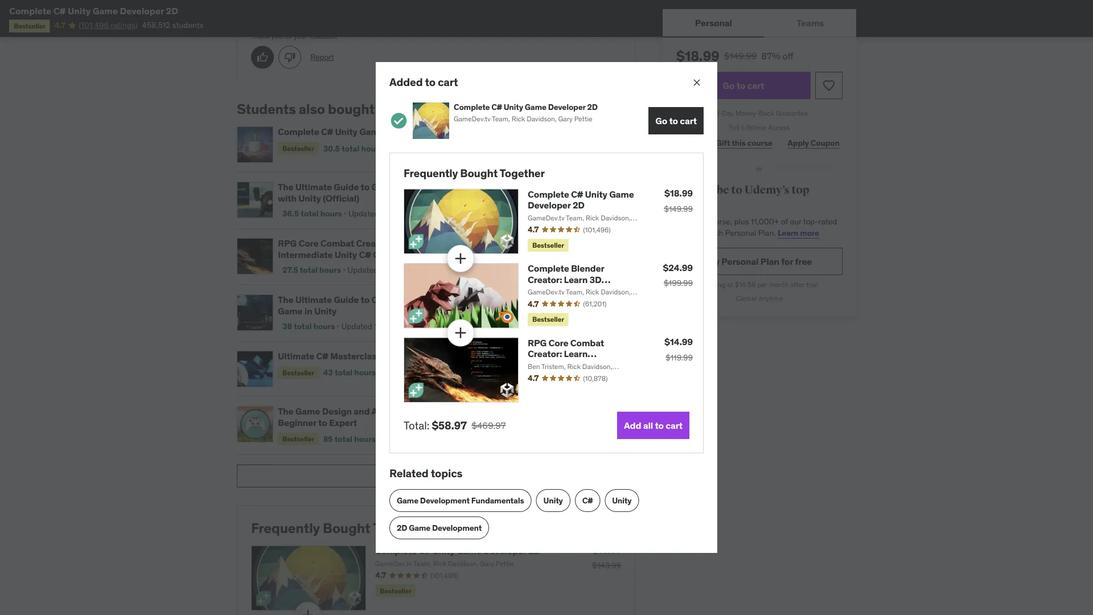 Task type: describe. For each thing, give the bounding box(es) containing it.
the for the game design and ai master class beginner to expert
[[278, 406, 294, 417]]

ultimate inside unity c# programming: ultimate guide to game scripting 2023
[[379, 464, 416, 475]]

programming:
[[316, 464, 377, 475]]

unity inside unity c# programming: ultimate guide to game scripting 2023
[[278, 464, 300, 475]]

guarantee
[[777, 109, 809, 117]]

and
[[354, 406, 370, 417]]

36.5 total hours
[[283, 209, 342, 219]]

(101,496
[[79, 20, 109, 30]]

with inside the ultimate guide to game development with unity (official)
[[278, 192, 297, 204]]

27.5
[[283, 265, 298, 275]]

add all to cart
[[625, 420, 683, 431]]

plus
[[735, 217, 750, 227]]

$14.99 inside added to cart dialog
[[665, 336, 693, 348]]

more for learn more
[[801, 228, 820, 238]]

share
[[680, 138, 702, 148]]

to up share button
[[670, 115, 679, 126]]

xsmall image for an
[[518, 295, 527, 304]]

total for 36.5
[[301, 209, 319, 219]]

458,512 students
[[142, 20, 204, 30]]

0 vertical spatial go to cart button
[[677, 72, 811, 99]]

0 vertical spatial $119.99
[[581, 191, 604, 200]]

add
[[625, 420, 642, 431]]

36.5
[[283, 209, 299, 219]]

related topics
[[390, 467, 463, 480]]

1 vertical spatial updated 10/2023
[[342, 321, 405, 332]]

updated for 43 total hours
[[383, 368, 413, 378]]

trial
[[807, 280, 819, 289]]

intermediate for rpg core combat creator: learn intermediate unity c# coding link to the top
[[278, 249, 333, 260]]

davidson, inside ben tristem, rick davidson, gamedev.tv team
[[583, 362, 613, 371]]

$19.99
[[579, 125, 604, 136]]

learn more
[[778, 228, 820, 238]]

0 vertical spatial go
[[723, 79, 735, 91]]

cancel
[[737, 294, 758, 303]]

0 horizontal spatial 3d
[[431, 126, 443, 138]]

gary for complete c# unity game developer 2d link associated with 101496 reviews element inside added to cart dialog
[[528, 223, 543, 232]]

0 vertical spatial go to cart
[[723, 79, 765, 91]]

beginners
[[586, 285, 630, 296]]

an
[[410, 294, 421, 306]]

the for the ultimate guide to creating an rpg game in unity
[[278, 294, 294, 306]]

2 vertical spatial development
[[432, 523, 482, 533]]

hours for 85 total hours
[[354, 434, 376, 444]]

gary for complete c# unity game developer 2d link corresponding to leftmost 101496 reviews element
[[480, 559, 494, 568]]

creating
[[372, 294, 408, 306]]

game development fundamentals
[[397, 495, 525, 506]]

try personal plan for free link
[[677, 248, 843, 275]]

all
[[644, 420, 654, 431]]

10/2023 for 2024
[[415, 368, 446, 378]]

bought for complete c# unity game developer 2d link corresponding to leftmost 101496 reviews element
[[323, 520, 371, 537]]

0 vertical spatial pettie
[[575, 115, 593, 123]]

updated for 30.5 total hours
[[390, 143, 420, 153]]

c# inside unity c# programming: ultimate guide to game scripting 2023
[[302, 464, 314, 475]]

game inside the ultimate guide to creating an rpg game in unity
[[278, 305, 303, 317]]

apply coupon button
[[785, 132, 843, 155]]

complete c# unity game developer 3d
[[278, 126, 443, 138]]

30-
[[712, 109, 723, 117]]

together for complete c# unity game developer 2d link associated with 101496 reviews element inside added to cart dialog
[[500, 166, 545, 180]]

total: $58.97 $469.97
[[404, 419, 506, 433]]

coding for bottommost rpg core combat creator: learn intermediate unity c# coding link
[[528, 370, 559, 382]]

starting
[[702, 280, 726, 289]]

11,000+
[[751, 217, 780, 227]]

wishlist image
[[619, 357, 630, 368]]

creator: for bottommost rpg core combat creator: learn intermediate unity c# coding link
[[528, 348, 562, 360]]

to up money-
[[737, 79, 746, 91]]

grant
[[528, 297, 545, 306]]

get this course, plus 11,000+ of our top-rated courses, with personal plan.
[[677, 217, 838, 238]]

at
[[728, 280, 734, 289]]

2 vertical spatial pettie
[[496, 559, 514, 568]]

the ultimate guide to game development with unity (official)
[[278, 181, 455, 204]]

ben
[[528, 362, 540, 371]]

38 total hours
[[283, 321, 335, 332]]

$18.99 $149.99 for complete c# unity game developer 2d link associated with 101496 reviews element inside added to cart dialog
[[665, 188, 693, 214]]

developer down fundamentals
[[484, 545, 527, 557]]

27.5 total hours
[[283, 265, 341, 275]]

more for show more
[[438, 471, 457, 481]]

$10.99 $94.99 for ultimate c# masterclass for 2024
[[579, 350, 604, 369]]

458,512
[[142, 20, 170, 30]]

c# link
[[575, 489, 601, 512]]

2 unity link from the left
[[605, 489, 640, 512]]

0 horizontal spatial 101496 reviews element
[[431, 571, 459, 580]]

0 vertical spatial rpg core combat creator: learn intermediate unity c# coding link
[[278, 238, 456, 260]]

5,932
[[529, 295, 550, 305]]

gift
[[717, 138, 731, 148]]

complete c# unity game developer 2d link for 101496 reviews element inside added to cart dialog
[[528, 188, 635, 211]]

frequently bought together for complete c# unity game developer 2d link associated with 101496 reviews element inside added to cart dialog
[[404, 166, 545, 180]]

1 vertical spatial development
[[420, 495, 470, 506]]

0 vertical spatial $14.99 $119.99
[[579, 181, 604, 200]]

updated 6/2023 for 85 total hours
[[382, 434, 443, 444]]

guide inside unity c# programming: ultimate guide to game scripting 2023
[[418, 464, 443, 475]]

$10.99 for ultimate c# masterclass for 2024
[[579, 350, 604, 360]]

unity inside the ultimate guide to creating an rpg game in unity
[[315, 305, 337, 317]]

hours for 30.5 total hours
[[362, 143, 383, 153]]

updated 10/2023 for developer
[[390, 143, 453, 153]]

show
[[416, 471, 436, 481]]

coding for rpg core combat creator: learn intermediate unity c# coding link to the top
[[373, 249, 404, 260]]

1 vertical spatial complete c# unity game developer 2d gamedev.tv team, rick davidson, gary pettie
[[528, 188, 635, 232]]

masterclass
[[330, 350, 381, 362]]

go inside added to cart dialog
[[656, 115, 668, 126]]

$94.99 for the ultimate guide to creating an rpg game in unity
[[582, 304, 604, 313]]

gamedev.tv inside gamedev.tv team, rick davidson, grant abbitt
[[528, 288, 565, 297]]

subscribe to udemy's top courses
[[677, 183, 810, 211]]

beginner
[[278, 417, 317, 428]]

ultimate c# masterclass for 2024
[[278, 350, 419, 362]]

learn down "of"
[[778, 228, 799, 238]]

gamedev.tv inside ben tristem, rick davidson, gamedev.tv team
[[528, 372, 565, 381]]

7,816
[[530, 351, 548, 362]]

the ultimate guide to creating an rpg game in unity
[[278, 294, 441, 317]]

thank you for your feedback
[[251, 32, 337, 41]]

for inside complete blender creator: learn 3d modelling for beginners
[[572, 285, 584, 296]]

game inside the ultimate guide to game development with unity (official)
[[372, 181, 397, 193]]

combat for bottommost rpg core combat creator: learn intermediate unity c# coding link
[[571, 337, 605, 349]]

this for gift
[[732, 138, 746, 148]]

0 vertical spatial $14.99
[[579, 181, 604, 191]]

free
[[796, 255, 813, 267]]

master
[[382, 406, 412, 417]]

ben tristem, rick davidson, gamedev.tv team
[[528, 362, 613, 381]]

lifetime
[[742, 123, 767, 132]]

0 vertical spatial wishlist image
[[823, 79, 836, 92]]

get
[[677, 217, 690, 227]]

30.5
[[323, 143, 340, 153]]

the for the ultimate guide to game development with unity (official)
[[278, 181, 294, 193]]

$469.97
[[472, 420, 506, 431]]

per
[[758, 280, 768, 289]]

7/2023
[[381, 209, 408, 219]]

2023
[[346, 475, 368, 486]]

1 vertical spatial rpg core combat creator: learn intermediate unity c# coding link
[[528, 337, 621, 382]]

updated for 36.5 total hours
[[349, 209, 379, 219]]

2 vertical spatial personal
[[722, 255, 759, 267]]

close modal image
[[692, 77, 703, 88]]

10/2023 for developer
[[422, 143, 453, 153]]

rpg core combat creator: learn intermediate unity c# coding for bottommost rpg core combat creator: learn intermediate unity c# coding link
[[528, 337, 621, 382]]

1 vertical spatial $14.99
[[579, 237, 604, 247]]

complete c# unity game developer 2d
[[9, 5, 178, 17]]

1 unity link from the left
[[536, 489, 571, 512]]

design
[[322, 406, 352, 417]]

teams
[[797, 17, 825, 28]]

personal button
[[663, 9, 765, 36]]

feedback
[[309, 32, 337, 41]]

rick inside gamedev.tv team, rick davidson, grant abbitt
[[586, 288, 600, 297]]

added to cart dialog
[[376, 62, 718, 553]]

xsmall image for development
[[515, 182, 524, 191]]

updated for 38 total hours
[[342, 321, 372, 332]]

xsmall image
[[513, 238, 522, 247]]

gamedev.tv team, rick davidson, grant abbitt
[[528, 288, 631, 306]]

4.5
[[470, 181, 482, 192]]

apply
[[788, 138, 810, 148]]

added
[[390, 75, 423, 89]]

guide for game
[[334, 181, 359, 193]]

96,422
[[527, 182, 552, 192]]

gift this course
[[717, 138, 773, 148]]

1 vertical spatial 10/2023
[[374, 321, 405, 332]]

complete blender creator: learn 3d modelling for beginners
[[528, 263, 630, 296]]

(101,496) for 101496 reviews element inside added to cart dialog
[[584, 225, 611, 234]]

tab list containing personal
[[663, 9, 857, 38]]

total for 27.5
[[300, 265, 318, 275]]

complete c# unity game developer 2d link for leftmost 101496 reviews element
[[375, 545, 541, 557]]

(official)
[[323, 192, 360, 204]]

tristem,
[[542, 362, 566, 371]]

related
[[390, 467, 429, 480]]

to inside button
[[655, 420, 664, 431]]

class
[[413, 406, 436, 417]]

0 vertical spatial complete c# unity game developer 2d gamedev.tv team, rick davidson, gary pettie
[[454, 102, 598, 123]]

team
[[566, 372, 583, 381]]

unity c# programming: ultimate guide to game scripting 2023
[[278, 464, 453, 486]]

developer up $19.99
[[549, 102, 586, 112]]

total:
[[404, 419, 430, 432]]

undo mark as helpful image
[[257, 51, 268, 63]]



Task type: vqa. For each thing, say whether or not it's contained in the screenshot.
$199.99
yes



Task type: locate. For each thing, give the bounding box(es) containing it.
to left creating
[[361, 294, 370, 306]]

added to cart
[[390, 75, 458, 89]]

ratings)
[[111, 20, 138, 30]]

85 total hours
[[323, 434, 376, 444]]

1 vertical spatial core
[[549, 337, 569, 349]]

$18.99 up close modal image
[[677, 47, 720, 64]]

ultimate c# masterclass for 2024 link
[[278, 350, 456, 362]]

$94.99 for ultimate c# masterclass for 2024
[[582, 360, 604, 369]]

hours down ultimate c# masterclass for 2024 link on the bottom left of page
[[355, 368, 376, 378]]

subscribe
[[677, 183, 730, 197]]

developer up the 458,512
[[120, 5, 164, 17]]

2 vertical spatial updated 10/2023
[[383, 368, 446, 378]]

go to cart up money-
[[723, 79, 765, 91]]

updated for 27.5 total hours
[[348, 265, 378, 275]]

frequently inside added to cart dialog
[[404, 166, 458, 180]]

learn up ben tristem, rick davidson, gamedev.tv team on the bottom of the page
[[564, 348, 588, 360]]

to inside the ultimate guide to game development with unity (official)
[[361, 181, 370, 193]]

1 vertical spatial updated 6/2023
[[382, 434, 443, 444]]

cart up share
[[680, 115, 697, 126]]

1 vertical spatial complete c# unity game developer 2d link
[[375, 545, 541, 557]]

total right 27.5
[[300, 265, 318, 275]]

(61,201)
[[584, 300, 607, 308]]

bought
[[328, 100, 375, 118]]

share button
[[677, 132, 705, 155]]

updated down complete c# unity game developer 2d image
[[390, 143, 420, 153]]

to right (official)
[[361, 181, 370, 193]]

ultimate inside the ultimate guide to game development with unity (official)
[[296, 181, 332, 193]]

course
[[748, 138, 773, 148]]

blender
[[571, 263, 605, 274]]

$94.99
[[582, 304, 604, 313], [582, 360, 604, 369]]

updated 6/2023 down the total:
[[382, 434, 443, 444]]

coupon
[[811, 138, 840, 148]]

development up the 7/2023
[[398, 181, 455, 193]]

intermediate
[[278, 249, 333, 260], [528, 359, 583, 371]]

for up (61,201)
[[572, 285, 584, 296]]

$18.99 $149.99 for complete c# unity game developer 2d link corresponding to leftmost 101496 reviews element
[[593, 544, 622, 571]]

plan.
[[759, 228, 776, 238]]

rpg core combat creator: learn intermediate unity c# coding link
[[278, 238, 456, 260], [528, 337, 621, 382]]

davidson,
[[527, 115, 557, 123], [601, 213, 631, 222], [601, 288, 631, 297], [583, 362, 613, 371], [448, 559, 478, 568]]

this for get
[[692, 217, 705, 227]]

unity
[[68, 5, 91, 17], [504, 102, 524, 112], [335, 126, 358, 138], [585, 188, 608, 200], [299, 192, 321, 204], [335, 249, 357, 260], [315, 305, 337, 317], [585, 359, 607, 371], [278, 464, 300, 475], [544, 495, 563, 506], [613, 495, 632, 506], [433, 545, 455, 557]]

1 vertical spatial frequently bought together
[[251, 520, 430, 537]]

0 vertical spatial 101496 reviews element
[[584, 225, 611, 235]]

tab list
[[663, 9, 857, 38]]

updated up the ultimate guide to creating an rpg game in unity
[[348, 265, 378, 275]]

updated
[[390, 143, 420, 153], [349, 209, 379, 219], [348, 265, 378, 275], [342, 321, 372, 332], [383, 368, 413, 378], [382, 434, 413, 444]]

teams button
[[765, 9, 857, 36]]

coding inside added to cart dialog
[[528, 370, 559, 382]]

0 vertical spatial more
[[801, 228, 820, 238]]

87%
[[762, 50, 781, 62]]

1 vertical spatial frequently
[[251, 520, 320, 537]]

with inside get this course, plus 11,000+ of our top-rated courses, with personal plan.
[[709, 228, 724, 238]]

ultimate inside the ultimate guide to creating an rpg game in unity
[[296, 294, 332, 306]]

combat up ben tristem, rick davidson, gamedev.tv team on the bottom of the page
[[571, 337, 605, 349]]

updated 10/2023 down 2024
[[383, 368, 446, 378]]

0 horizontal spatial $18.99 $149.99
[[593, 544, 622, 571]]

1 vertical spatial coding
[[528, 370, 559, 382]]

$18.99 $149.99 inside added to cart dialog
[[665, 188, 693, 214]]

core up 27.5 total hours
[[299, 238, 319, 249]]

month
[[770, 280, 789, 289]]

you
[[272, 32, 283, 41]]

1 vertical spatial pettie
[[544, 223, 562, 232]]

0 vertical spatial rpg
[[278, 238, 297, 249]]

2 $94.99 from the top
[[582, 360, 604, 369]]

go to cart button up share
[[649, 107, 704, 134]]

1 vertical spatial together
[[373, 520, 430, 537]]

to inside the subscribe to udemy's top courses
[[732, 183, 743, 197]]

$94.99 down beginners at the right of the page
[[582, 304, 604, 313]]

0 horizontal spatial rpg
[[278, 238, 297, 249]]

(101,496) for leftmost 101496 reviews element
[[431, 571, 459, 580]]

unity link right c# link
[[605, 489, 640, 512]]

1 horizontal spatial rpg
[[423, 294, 441, 306]]

total right 85
[[335, 434, 353, 444]]

0 horizontal spatial go
[[656, 115, 668, 126]]

$14.99 $119.99 inside added to cart dialog
[[665, 336, 693, 363]]

students
[[172, 20, 204, 30]]

$18.99 inside added to cart dialog
[[665, 188, 693, 199]]

to right all
[[655, 420, 664, 431]]

more right show
[[438, 471, 457, 481]]

to inside the ultimate guide to creating an rpg game in unity
[[361, 294, 370, 306]]

team, inside gamedev.tv team, rick davidson, grant abbitt
[[566, 288, 584, 297]]

davidson, inside gamedev.tv team, rick davidson, grant abbitt
[[601, 288, 631, 297]]

1 horizontal spatial unity link
[[605, 489, 640, 512]]

0 vertical spatial 10/2023
[[422, 143, 453, 153]]

$10.99 $94.99 for the ultimate guide to creating an rpg game in unity
[[579, 294, 604, 313]]

0 horizontal spatial rpg core combat creator: learn intermediate unity c# coding link
[[278, 238, 456, 260]]

1 vertical spatial combat
[[571, 337, 605, 349]]

personal inside button
[[696, 17, 733, 28]]

$149.99 for complete c# unity game developer 2d link associated with 101496 reviews element inside added to cart dialog
[[665, 204, 693, 214]]

modelling
[[528, 285, 571, 296]]

1 vertical spatial intermediate
[[528, 359, 583, 371]]

cart right added
[[438, 75, 458, 89]]

hours down the game design and ai master class beginner to expert link
[[354, 434, 376, 444]]

updated down the ultimate guide to creating an rpg game in unity
[[342, 321, 372, 332]]

learn down the 7/2023
[[393, 238, 416, 249]]

total
[[342, 143, 360, 153], [301, 209, 319, 219], [300, 265, 318, 275], [294, 321, 312, 332], [335, 368, 353, 378], [335, 434, 353, 444]]

1 vertical spatial 6/2023
[[415, 434, 443, 444]]

also
[[299, 100, 325, 118]]

hours for 38 total hours
[[314, 321, 335, 332]]

creator: up tristem,
[[528, 348, 562, 360]]

2 vertical spatial rpg
[[528, 337, 547, 349]]

updated for 85 total hours
[[382, 434, 413, 444]]

intermediate for bottommost rpg core combat creator: learn intermediate unity c# coding link
[[528, 359, 583, 371]]

2 the from the top
[[278, 294, 294, 306]]

$14.99 $119.99 right wishlist image
[[665, 336, 693, 363]]

xsmall image
[[515, 182, 524, 191], [518, 295, 527, 304], [519, 351, 528, 360]]

1 vertical spatial $14.99 $119.99
[[665, 336, 693, 363]]

rick inside ben tristem, rick davidson, gamedev.tv team
[[568, 362, 581, 371]]

rpg core combat creator: learn intermediate unity c# coding for rpg core combat creator: learn intermediate unity c# coding link to the top
[[278, 238, 416, 260]]

frequently for complete c# unity game developer 2d link associated with 101496 reviews element inside added to cart dialog
[[404, 166, 458, 180]]

1 horizontal spatial gary
[[528, 223, 543, 232]]

$10.99 for the ultimate guide to creating an rpg game in unity
[[579, 294, 604, 304]]

intermediate inside added to cart dialog
[[528, 359, 583, 371]]

0 horizontal spatial frequently
[[251, 520, 320, 537]]

intermediate up 'team'
[[528, 359, 583, 371]]

abbitt
[[547, 297, 566, 306]]

rpg for rpg core combat creator: learn intermediate unity c# coding link to the top
[[278, 238, 297, 249]]

0 horizontal spatial coding
[[373, 249, 404, 260]]

game inside unity c# programming: ultimate guide to game scripting 2023
[[278, 475, 303, 486]]

0 horizontal spatial go to cart
[[656, 115, 697, 126]]

creator:
[[356, 238, 391, 249], [528, 274, 562, 285], [528, 348, 562, 360]]

0 vertical spatial complete c# unity game developer 2d link
[[528, 188, 635, 211]]

1 $94.99 from the top
[[582, 304, 604, 313]]

2 vertical spatial $18.99
[[593, 544, 622, 556]]

2 horizontal spatial pettie
[[575, 115, 593, 123]]

anytime
[[759, 294, 784, 303]]

the inside the ultimate guide to game development with unity (official)
[[278, 181, 294, 193]]

0 vertical spatial personal
[[696, 17, 733, 28]]

0 vertical spatial updated 6/2023
[[348, 265, 408, 275]]

total right the 38
[[294, 321, 312, 332]]

1 vertical spatial $10.99 $94.99
[[579, 350, 604, 369]]

hours down (official)
[[321, 209, 342, 219]]

1 vertical spatial personal
[[726, 228, 757, 238]]

bought for complete c# unity game developer 2d link associated with 101496 reviews element inside added to cart dialog
[[461, 166, 498, 180]]

1 horizontal spatial $18.99 $149.99
[[665, 188, 693, 214]]

unity inside the ultimate guide to game development with unity (official)
[[299, 192, 321, 204]]

core inside added to cart dialog
[[549, 337, 569, 349]]

1 $10.99 from the top
[[579, 294, 604, 304]]

try
[[707, 255, 720, 267]]

43
[[323, 368, 333, 378]]

(101,496) down 2d game development link
[[431, 571, 459, 580]]

together for complete c# unity game developer 2d link corresponding to leftmost 101496 reviews element
[[373, 520, 430, 537]]

go to cart
[[723, 79, 765, 91], [656, 115, 697, 126]]

0 vertical spatial $10.99
[[579, 294, 604, 304]]

2 vertical spatial gary
[[480, 559, 494, 568]]

c#
[[53, 5, 66, 17], [492, 102, 502, 112], [321, 126, 333, 138], [571, 188, 584, 200], [359, 249, 371, 260], [316, 350, 329, 362], [609, 359, 621, 371], [302, 464, 314, 475], [583, 495, 593, 506], [419, 545, 431, 557]]

ultimate
[[296, 181, 332, 193], [296, 294, 332, 306], [278, 350, 315, 362], [379, 464, 416, 475]]

your
[[294, 32, 307, 41]]

4.2
[[470, 406, 482, 416]]

course,
[[707, 217, 733, 227]]

together inside added to cart dialog
[[500, 166, 545, 180]]

to inside unity c# programming: ultimate guide to game scripting 2023
[[445, 464, 453, 475]]

2 $10.99 $94.99 from the top
[[579, 350, 604, 369]]

total for 38
[[294, 321, 312, 332]]

topics
[[431, 467, 463, 480]]

1 vertical spatial rpg
[[423, 294, 441, 306]]

unity link left c# link
[[536, 489, 571, 512]]

courses,
[[677, 228, 707, 238]]

together down related
[[373, 520, 430, 537]]

rpg inside added to cart dialog
[[528, 337, 547, 349]]

to inside the game design and ai master class beginner to expert
[[319, 417, 327, 428]]

report
[[311, 52, 334, 62]]

2 vertical spatial the
[[278, 406, 294, 417]]

updated down 2024
[[383, 368, 413, 378]]

0 horizontal spatial more
[[438, 471, 457, 481]]

1 vertical spatial go to cart button
[[649, 107, 704, 134]]

hours right 27.5
[[320, 265, 341, 275]]

0 vertical spatial $18.99
[[677, 47, 720, 64]]

frequently for complete c# unity game developer 2d link corresponding to leftmost 101496 reviews element
[[251, 520, 320, 537]]

go to cart button up money-
[[677, 72, 811, 99]]

2 vertical spatial complete c# unity game developer 2d gamedev.tv team, rick davidson, gary pettie
[[375, 545, 541, 568]]

101496 reviews element inside added to cart dialog
[[584, 225, 611, 235]]

0 vertical spatial frequently bought together
[[404, 166, 545, 180]]

0 vertical spatial updated 10/2023
[[390, 143, 453, 153]]

0 vertical spatial $18.99 $149.99
[[665, 188, 693, 214]]

xsmall image left 96,422
[[515, 182, 524, 191]]

the inside the ultimate guide to creating an rpg game in unity
[[278, 294, 294, 306]]

frequently bought together
[[404, 166, 545, 180], [251, 520, 430, 537]]

hours for 27.5 total hours
[[320, 265, 341, 275]]

personal up the $18.99 $149.99 87% off
[[696, 17, 733, 28]]

total for 85
[[335, 434, 353, 444]]

1 vertical spatial more
[[438, 471, 457, 481]]

$24.99
[[664, 262, 693, 274]]

go left 30-
[[656, 115, 668, 126]]

0 horizontal spatial $14.99 $119.99
[[579, 181, 604, 200]]

101496 reviews element down 2d game development link
[[431, 571, 459, 580]]

0 horizontal spatial 6/2023
[[380, 265, 408, 275]]

rpg core combat creator: learn intermediate unity c# coding inside added to cart dialog
[[528, 337, 621, 382]]

this inside get this course, plus 11,000+ of our top-rated courses, with personal plan.
[[692, 217, 705, 227]]

$199.99
[[664, 278, 693, 288]]

team,
[[492, 115, 510, 123], [566, 213, 584, 222], [566, 288, 584, 297], [414, 559, 432, 568]]

$149.99 for complete c# unity game developer 2d link corresponding to leftmost 101496 reviews element
[[593, 561, 622, 571]]

guide for creating
[[334, 294, 359, 306]]

0 horizontal spatial bought
[[323, 520, 371, 537]]

updated 10/2023 for 2024
[[383, 368, 446, 378]]

for left 2024
[[383, 350, 395, 362]]

1 vertical spatial $119.99
[[666, 352, 693, 363]]

1 vertical spatial $94.99
[[582, 360, 604, 369]]

off
[[783, 50, 794, 62]]

go up day
[[723, 79, 735, 91]]

starting at $16.58 per month after trial cancel anytime
[[702, 280, 819, 303]]

10878 reviews element
[[584, 374, 608, 383]]

2 vertical spatial $149.99
[[593, 561, 622, 571]]

rpg for bottommost rpg core combat creator: learn intermediate unity c# coding link
[[528, 337, 547, 349]]

guide inside the ultimate guide to game development with unity (official)
[[334, 181, 359, 193]]

guide inside the ultimate guide to creating an rpg game in unity
[[334, 294, 359, 306]]

101496 reviews element up blender
[[584, 225, 611, 235]]

total right '43'
[[335, 368, 353, 378]]

core up tristem,
[[549, 337, 569, 349]]

mark as unhelpful image
[[284, 51, 296, 63]]

1 horizontal spatial pettie
[[544, 223, 562, 232]]

$10.99 $94.99
[[579, 294, 604, 313], [579, 350, 604, 369]]

$149.99 inside added to cart dialog
[[665, 204, 693, 214]]

personal up $16.58
[[722, 255, 759, 267]]

to right added
[[425, 75, 436, 89]]

complete c# unity game developer 3d link
[[278, 126, 456, 138]]

1 horizontal spatial frequently
[[404, 166, 458, 180]]

$94.99 up (10,878)
[[582, 360, 604, 369]]

scripting
[[305, 475, 344, 486]]

0 vertical spatial the
[[278, 181, 294, 193]]

total right 30.5
[[342, 143, 360, 153]]

0 vertical spatial gary
[[559, 115, 573, 123]]

go to cart button inside added to cart dialog
[[649, 107, 704, 134]]

personal inside get this course, plus 11,000+ of our top-rated courses, with personal plan.
[[726, 228, 757, 238]]

85
[[323, 434, 333, 444]]

$119.99
[[581, 191, 604, 200], [666, 352, 693, 363]]

$14.99 $119.99 right 96,422
[[579, 181, 604, 200]]

thank
[[251, 32, 270, 41]]

rpg inside the ultimate guide to creating an rpg game in unity
[[423, 294, 441, 306]]

1 vertical spatial $18.99 $149.99
[[593, 544, 622, 571]]

0 vertical spatial (101,496)
[[584, 225, 611, 234]]

3d down added to cart
[[431, 126, 443, 138]]

to right show
[[445, 464, 453, 475]]

this right gift
[[732, 138, 746, 148]]

0 vertical spatial bought
[[461, 166, 498, 180]]

go to cart inside added to cart dialog
[[656, 115, 697, 126]]

0 vertical spatial 3d
[[431, 126, 443, 138]]

hours for 36.5 total hours
[[321, 209, 342, 219]]

2 $10.99 from the top
[[579, 350, 604, 360]]

the up 36.5
[[278, 181, 294, 193]]

$149.99 inside the $18.99 $149.99 87% off
[[725, 50, 758, 62]]

wishlist image for the ultimate guide to game development with unity (official)
[[619, 188, 630, 199]]

to left udemy's at the top
[[732, 183, 743, 197]]

0 horizontal spatial with
[[278, 192, 297, 204]]

1 the from the top
[[278, 181, 294, 193]]

combat for rpg core combat creator: learn intermediate unity c# coding link to the top
[[321, 238, 354, 249]]

development down game development fundamentals link
[[432, 523, 482, 533]]

$10.99
[[579, 294, 604, 304], [579, 350, 604, 360]]

frequently bought together up "4.5"
[[404, 166, 545, 180]]

3 the from the top
[[278, 406, 294, 417]]

1 horizontal spatial (101,496)
[[584, 225, 611, 234]]

this inside gift this course link
[[732, 138, 746, 148]]

$16.58
[[735, 280, 756, 289]]

30.5 total hours
[[323, 143, 383, 153]]

updated down the ultimate guide to game development with unity (official)
[[349, 209, 379, 219]]

learn inside complete blender creator: learn 3d modelling for beginners
[[564, 274, 588, 285]]

for right you
[[284, 32, 293, 41]]

the inside the game design and ai master class beginner to expert
[[278, 406, 294, 417]]

1 horizontal spatial with
[[709, 228, 724, 238]]

rpg core combat creator: learn intermediate unity c# coding
[[278, 238, 416, 260], [528, 337, 621, 382]]

0 horizontal spatial combat
[[321, 238, 354, 249]]

0 vertical spatial xsmall image
[[515, 182, 524, 191]]

1 horizontal spatial 101496 reviews element
[[584, 225, 611, 235]]

personal
[[696, 17, 733, 28], [726, 228, 757, 238], [722, 255, 759, 267]]

2 horizontal spatial gary
[[559, 115, 573, 123]]

creator: down updated 7/2023
[[356, 238, 391, 249]]

fundamentals
[[472, 495, 525, 506]]

go to cart up share
[[656, 115, 697, 126]]

0 horizontal spatial this
[[692, 217, 705, 227]]

to up 85
[[319, 417, 327, 428]]

1 vertical spatial wishlist image
[[619, 188, 630, 199]]

61201 reviews element
[[584, 299, 607, 309]]

cart up money-
[[748, 79, 765, 91]]

rated
[[819, 217, 838, 227]]

the game design and ai master class beginner to expert
[[278, 406, 436, 428]]

0 vertical spatial $10.99 $94.99
[[579, 294, 604, 313]]

total for 30.5
[[342, 143, 360, 153]]

unity link
[[536, 489, 571, 512], [605, 489, 640, 512]]

combat inside added to cart dialog
[[571, 337, 605, 349]]

0 horizontal spatial intermediate
[[278, 249, 333, 260]]

money-
[[736, 109, 759, 117]]

core for rpg core combat creator: learn intermediate unity c# coding link to the top
[[299, 238, 319, 249]]

game inside the game design and ai master class beginner to expert
[[296, 406, 320, 417]]

1 horizontal spatial this
[[732, 138, 746, 148]]

$119.99 right 96,422
[[581, 191, 604, 200]]

frequently bought together for complete c# unity game developer 2d link corresponding to leftmost 101496 reviews element
[[251, 520, 430, 537]]

0 vertical spatial with
[[278, 192, 297, 204]]

101496 reviews element
[[584, 225, 611, 235], [431, 571, 459, 580]]

bought down 2023 at the left
[[323, 520, 371, 537]]

2 horizontal spatial rpg
[[528, 337, 547, 349]]

1 $10.99 $94.99 from the top
[[579, 294, 604, 313]]

hours right the 38
[[314, 321, 335, 332]]

1 vertical spatial gary
[[528, 223, 543, 232]]

developer down 96,422
[[528, 199, 571, 211]]

1 vertical spatial 3d
[[590, 274, 602, 285]]

6/2023 up creating
[[380, 265, 408, 275]]

6/2023 for 85 total hours
[[415, 434, 443, 444]]

6/2023 for 27.5 total hours
[[380, 265, 408, 275]]

with up 36.5
[[278, 192, 297, 204]]

complete inside complete blender creator: learn 3d modelling for beginners
[[528, 263, 570, 274]]

complete
[[9, 5, 51, 17], [454, 102, 490, 112], [278, 126, 319, 138], [528, 188, 570, 200], [528, 263, 570, 274], [375, 545, 417, 557]]

frequently bought together inside added to cart dialog
[[404, 166, 545, 180]]

10/2023 down 2024
[[415, 368, 446, 378]]

1 vertical spatial 101496 reviews element
[[431, 571, 459, 580]]

try personal plan for free
[[707, 255, 813, 267]]

wishlist image for the game design and ai master class beginner to expert
[[619, 412, 630, 423]]

coding down the 7/2023
[[373, 249, 404, 260]]

frequently bought together down 2023 at the left
[[251, 520, 430, 537]]

wishlist image
[[823, 79, 836, 92], [619, 188, 630, 199], [619, 412, 630, 423]]

show more
[[416, 471, 457, 481]]

1 horizontal spatial core
[[549, 337, 569, 349]]

complete c# unity game developer 2d image
[[413, 102, 450, 139]]

3d inside complete blender creator: learn 3d modelling for beginners
[[590, 274, 602, 285]]

access
[[769, 123, 791, 132]]

after
[[791, 280, 805, 289]]

development inside the ultimate guide to game development with unity (official)
[[398, 181, 455, 193]]

more down top-
[[801, 228, 820, 238]]

updated 10/2023 down the ultimate guide to creating an rpg game in unity link
[[342, 321, 405, 332]]

total right 36.5
[[301, 209, 319, 219]]

$18.99 down c# link
[[593, 544, 622, 556]]

learn up gamedev.tv team, rick davidson, grant abbitt
[[564, 274, 588, 285]]

development down show more button on the bottom of page
[[420, 495, 470, 506]]

(101,496) inside added to cart dialog
[[584, 225, 611, 234]]

the
[[278, 181, 294, 193], [278, 294, 294, 306], [278, 406, 294, 417]]

the left in
[[278, 294, 294, 306]]

1 vertical spatial guide
[[334, 294, 359, 306]]

$119.99 inside added to cart dialog
[[666, 352, 693, 363]]

0 horizontal spatial $119.99
[[581, 191, 604, 200]]

1 vertical spatial go
[[656, 115, 668, 126]]

1 horizontal spatial coding
[[528, 370, 559, 382]]

creator: for rpg core combat creator: learn intermediate unity c# coding link to the top
[[356, 238, 391, 249]]

updated 6/2023 up creating
[[348, 265, 408, 275]]

the left design
[[278, 406, 294, 417]]

combat up 27.5 total hours
[[321, 238, 354, 249]]

core
[[299, 238, 319, 249], [549, 337, 569, 349]]

$119.99 right wishlist image
[[666, 352, 693, 363]]

day
[[723, 109, 735, 117]]

0 horizontal spatial unity link
[[536, 489, 571, 512]]

developer down added
[[386, 126, 429, 138]]

together up 96,422
[[500, 166, 545, 180]]

updated 10/2023 down complete c# unity game developer 2d image
[[390, 143, 453, 153]]

2 vertical spatial xsmall image
[[519, 351, 528, 360]]

core for bottommost rpg core combat creator: learn intermediate unity c# coding link
[[549, 337, 569, 349]]

coding down 7,816
[[528, 370, 559, 382]]

10/2023 down creating
[[374, 321, 405, 332]]

updated 6/2023 for 27.5 total hours
[[348, 265, 408, 275]]

personal down the plus
[[726, 228, 757, 238]]

rpg up 27.5
[[278, 238, 297, 249]]

cart inside button
[[666, 420, 683, 431]]

hours for 43 total hours
[[355, 368, 376, 378]]

for left "free"
[[782, 255, 794, 267]]

more inside button
[[438, 471, 457, 481]]

10/2023 down complete c# unity game developer 2d image
[[422, 143, 453, 153]]

0 vertical spatial $149.99
[[725, 50, 758, 62]]

expert
[[329, 417, 357, 428]]

$149.99
[[725, 50, 758, 62], [665, 204, 693, 214], [593, 561, 622, 571]]

bought inside added to cart dialog
[[461, 166, 498, 180]]

cart right all
[[666, 420, 683, 431]]

creator: up the 5,932 on the top of page
[[528, 274, 562, 285]]

creator: inside complete blender creator: learn 3d modelling for beginners
[[528, 274, 562, 285]]

total for 43
[[335, 368, 353, 378]]

students also bought
[[237, 100, 375, 118]]

1 vertical spatial $18.99
[[665, 188, 693, 199]]

learn more link
[[778, 228, 820, 238]]



